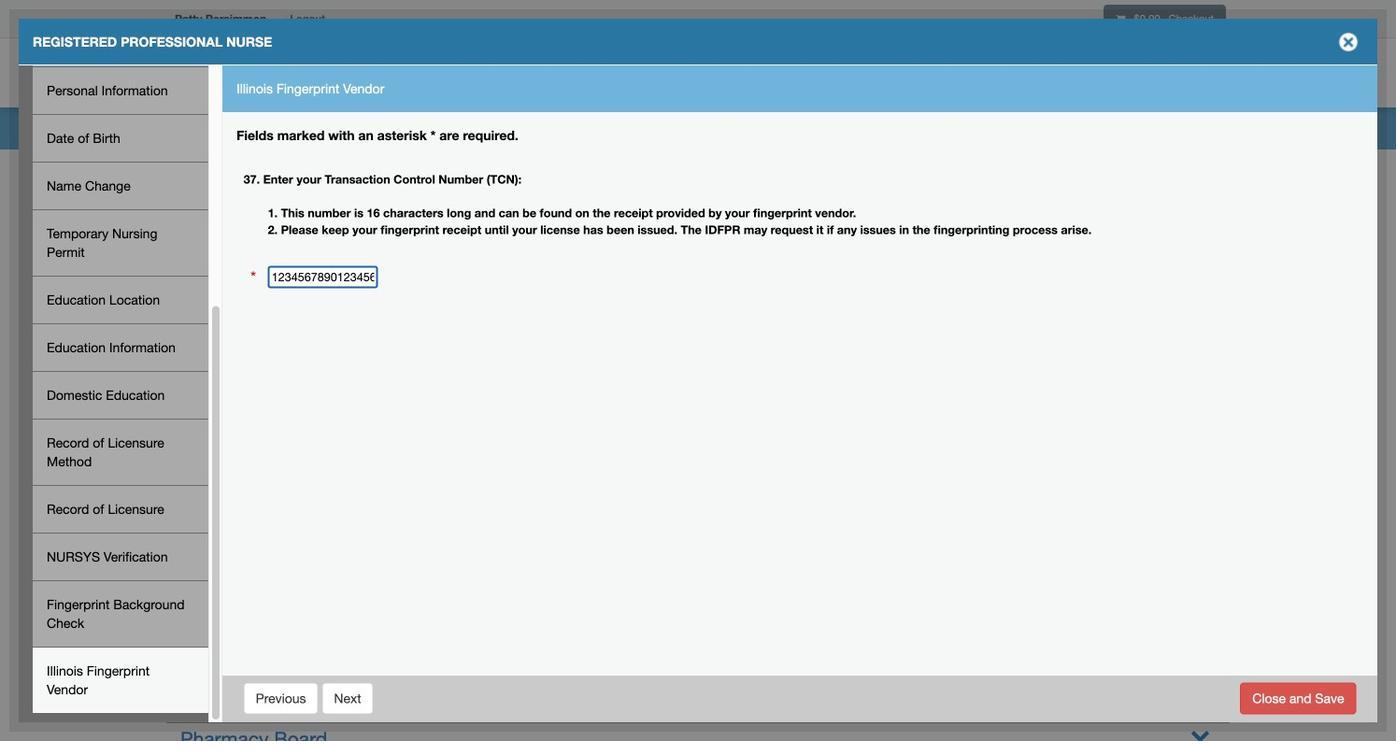 Task type: describe. For each thing, give the bounding box(es) containing it.
2 chevron down image from the top
[[1191, 725, 1210, 741]]

close window image
[[1334, 27, 1363, 57]]

shopping cart image
[[1116, 14, 1126, 24]]

1 chevron down image from the top
[[1191, 664, 1210, 683]]



Task type: locate. For each thing, give the bounding box(es) containing it.
1 vertical spatial chevron down image
[[1191, 725, 1210, 741]]

chevron down image
[[1191, 664, 1210, 683], [1191, 725, 1210, 741]]

None text field
[[268, 266, 378, 288]]

illinois department of financial and professional regulation image
[[165, 42, 592, 102]]

0 vertical spatial chevron down image
[[1191, 664, 1210, 683]]

None button
[[244, 683, 318, 714], [322, 683, 374, 714], [1240, 683, 1356, 714], [244, 683, 318, 714], [322, 683, 374, 714], [1240, 683, 1356, 714]]



Task type: vqa. For each thing, say whether or not it's contained in the screenshot.
image field
no



